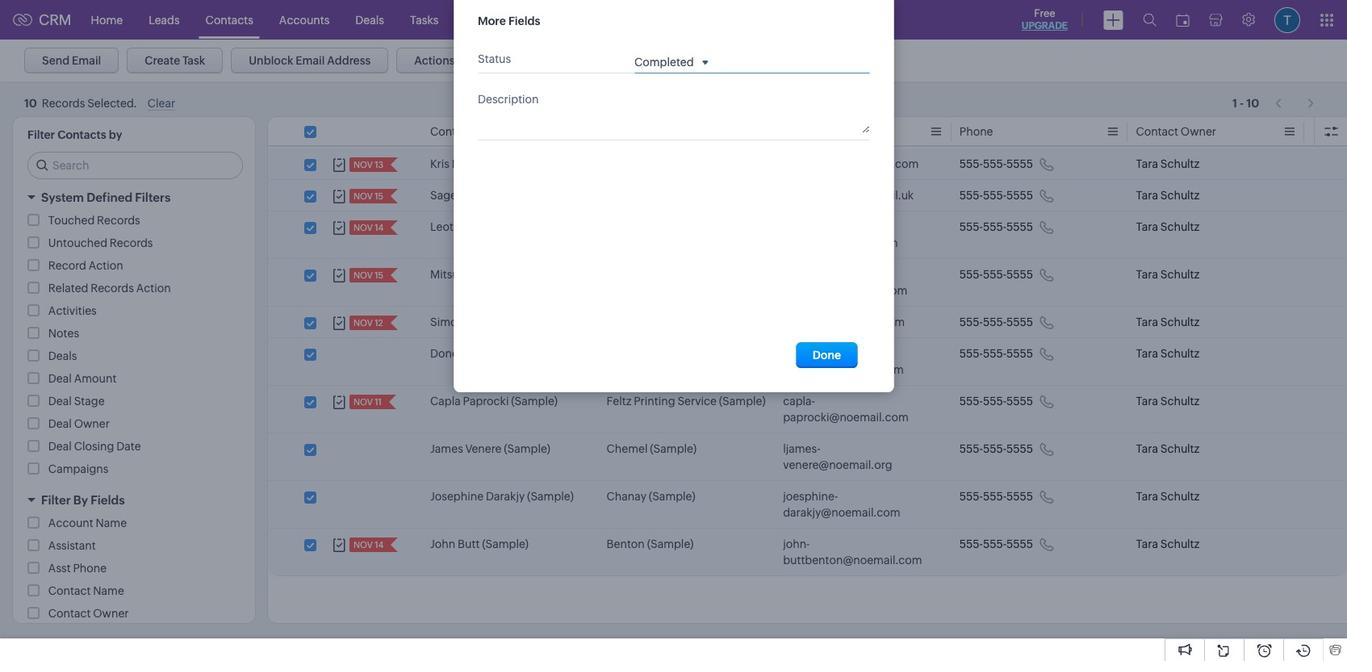Task type: locate. For each thing, give the bounding box(es) containing it.
1 vertical spatial filter
[[41, 493, 71, 507]]

simon
[[430, 316, 464, 329]]

5 tara from the top
[[1136, 316, 1158, 329]]

create
[[478, 19, 529, 38], [145, 54, 180, 67]]

1 vertical spatial deals
[[48, 349, 77, 362]]

(sample) for james venere (sample)
[[504, 442, 550, 455]]

owner
[[1181, 125, 1216, 138], [74, 417, 110, 430], [93, 607, 129, 620]]

assistant
[[48, 539, 96, 552]]

5555 for leota- dilliard@noemail.com
[[1007, 220, 1033, 233]]

2 tara from the top
[[1136, 189, 1158, 202]]

1 vertical spatial account name
[[48, 517, 127, 529]]

1 5555 from the top
[[1007, 157, 1033, 170]]

1 1 - 10 from the top
[[1232, 93, 1259, 106]]

filter inside dropdown button
[[41, 493, 71, 507]]

deal left stage
[[48, 395, 72, 408]]

15 up 12
[[375, 270, 383, 280]]

0 horizontal spatial fields
[[91, 493, 125, 507]]

5 555-555-5555 from the top
[[959, 316, 1033, 329]]

records for related
[[91, 282, 134, 295]]

chanay (sample) link
[[607, 488, 695, 504]]

0 vertical spatial account
[[607, 125, 652, 138]]

1 vertical spatial fields
[[91, 493, 125, 507]]

simonm@noemail.com link
[[783, 314, 905, 330]]

name
[[475, 125, 506, 138], [654, 125, 685, 138], [96, 517, 127, 529], [93, 584, 124, 597]]

3 5555 from the top
[[1007, 220, 1033, 233]]

3 tara schultz from the top
[[1136, 220, 1199, 233]]

row group containing kris marrier (sample)
[[268, 149, 1347, 576]]

account name
[[607, 125, 685, 138], [48, 517, 127, 529]]

8 5555 from the top
[[1007, 442, 1033, 455]]

nov 14 left john
[[354, 540, 384, 550]]

1 vertical spatial nov 14
[[354, 540, 384, 550]]

task inside button
[[182, 54, 205, 67]]

9 555-555-5555 from the top
[[959, 490, 1033, 503]]

5555 for john- buttbenton@noemail.com
[[1007, 538, 1033, 550]]

records down 'defined'
[[97, 214, 140, 227]]

account
[[607, 125, 652, 138], [48, 517, 93, 529]]

asst phone
[[48, 562, 107, 575]]

sage-
[[783, 189, 811, 202]]

None button
[[796, 342, 857, 368]]

0 vertical spatial filter
[[27, 128, 55, 141]]

1
[[1232, 93, 1237, 106], [1232, 96, 1237, 109]]

1 deal from the top
[[48, 372, 72, 385]]

related
[[48, 282, 88, 295]]

deal up campaigns
[[48, 440, 72, 453]]

create task button
[[127, 48, 223, 73]]

contacts
[[206, 13, 253, 26], [57, 128, 106, 141]]

contact name up the marrier
[[430, 125, 506, 138]]

5555 for capla- paprocki@noemail.com
[[1007, 395, 1033, 408]]

555-555-5555
[[959, 157, 1033, 170], [959, 189, 1033, 202], [959, 220, 1033, 233], [959, 268, 1033, 281], [959, 316, 1033, 329], [959, 347, 1033, 360], [959, 395, 1033, 408], [959, 442, 1033, 455], [959, 490, 1033, 503], [959, 538, 1033, 550]]

tara for krismarrier@noemail.com
[[1136, 157, 1158, 170]]

5 tara schultz from the top
[[1136, 316, 1199, 329]]

(sample) right dilliard
[[501, 220, 547, 233]]

1 vertical spatial contact owner
[[48, 607, 129, 620]]

action up the related records action
[[88, 259, 123, 272]]

10 555-555-5555 from the top
[[959, 538, 1033, 550]]

1 vertical spatial 15
[[375, 270, 383, 280]]

1 14 from the top
[[375, 223, 384, 232]]

14 down 13
[[375, 223, 384, 232]]

krismarrier@noemail.com link
[[783, 156, 919, 172]]

email right send
[[72, 54, 101, 67]]

1 vertical spatial nov 15
[[354, 270, 383, 280]]

filter for filter contacts by
[[27, 128, 55, 141]]

nov for simon morasca (sample)
[[354, 318, 373, 328]]

capla paprocki (sample)
[[430, 395, 558, 408]]

0 horizontal spatial create
[[145, 54, 180, 67]]

tollner- morlong@noemail.com
[[783, 268, 907, 297]]

tara schultz for john- buttbenton@noemail.com
[[1136, 538, 1199, 550]]

2 deal from the top
[[48, 395, 72, 408]]

2 1 from the top
[[1232, 96, 1237, 109]]

9 tara from the top
[[1136, 490, 1158, 503]]

account down completed
[[607, 125, 652, 138]]

4 schultz from the top
[[1160, 268, 1199, 281]]

fields right by
[[91, 493, 125, 507]]

task down the "leads" link at the left top of page
[[182, 54, 205, 67]]

1 nov 15 from the top
[[354, 191, 383, 201]]

account name down completed
[[607, 125, 685, 138]]

7 555-555-5555 from the top
[[959, 395, 1033, 408]]

(sample) right butt
[[482, 538, 529, 550]]

leota dilliard (sample)
[[430, 220, 547, 233]]

2 nov 15 link from the top
[[349, 268, 385, 282]]

7 schultz from the top
[[1160, 395, 1199, 408]]

contact name down asst phone
[[48, 584, 124, 597]]

marrier
[[452, 157, 490, 170]]

capla
[[430, 395, 461, 408]]

free upgrade
[[1022, 7, 1068, 31]]

0 horizontal spatial create task
[[145, 54, 205, 67]]

email left address
[[296, 54, 325, 67]]

1 vertical spatial records
[[110, 236, 153, 249]]

meetings
[[464, 13, 513, 26]]

james
[[430, 442, 463, 455]]

0 vertical spatial contact owner
[[1136, 125, 1216, 138]]

records for touched
[[97, 214, 140, 227]]

1 vertical spatial account
[[48, 517, 93, 529]]

0 vertical spatial nov 15
[[354, 191, 383, 201]]

chanay (sample)
[[607, 490, 695, 503]]

2 555-555-5555 from the top
[[959, 189, 1033, 202]]

5 nov from the top
[[354, 318, 373, 328]]

8 tara schultz from the top
[[1136, 442, 1199, 455]]

1 vertical spatial create task
[[145, 54, 205, 67]]

create up status on the left of the page
[[478, 19, 529, 38]]

joesphine- darakjy@noemail.com
[[783, 490, 900, 519]]

1 horizontal spatial account
[[607, 125, 652, 138]]

8 schultz from the top
[[1160, 442, 1199, 455]]

nov for sage wieser (sample)
[[354, 191, 373, 201]]

0 vertical spatial nov 14 link
[[349, 220, 385, 235]]

deals
[[355, 13, 384, 26], [48, 349, 77, 362]]

2 tara schultz from the top
[[1136, 189, 1199, 202]]

7 nov from the top
[[354, 540, 373, 550]]

1 555-555-5555 from the top
[[959, 157, 1033, 170]]

0 horizontal spatial account
[[48, 517, 93, 529]]

nov 14 link for leota
[[349, 220, 385, 235]]

deal for deal closing date
[[48, 440, 72, 453]]

nov for john butt (sample)
[[354, 540, 373, 550]]

deal closing date
[[48, 440, 141, 453]]

5 schultz from the top
[[1160, 316, 1199, 329]]

0 vertical spatial create
[[478, 19, 529, 38]]

benton (sample) link
[[607, 536, 694, 552]]

name down filter by fields dropdown button
[[96, 517, 127, 529]]

send email
[[42, 54, 101, 67]]

0 horizontal spatial action
[[88, 259, 123, 272]]

nov 14 link down nov 13 link
[[349, 220, 385, 235]]

schultz for capla- paprocki@noemail.com
[[1160, 395, 1199, 408]]

1 nov 15 link from the top
[[349, 189, 385, 203]]

tara schultz for krismarrier@noemail.com
[[1136, 157, 1199, 170]]

1 vertical spatial contact name
[[48, 584, 124, 597]]

1 horizontal spatial phone
[[959, 125, 993, 138]]

contact
[[430, 125, 473, 138], [1136, 125, 1178, 138], [48, 584, 91, 597], [48, 607, 91, 620]]

7 tara schultz from the top
[[1136, 395, 1199, 408]]

ljames- venere@noemail.org
[[783, 442, 892, 471]]

0 horizontal spatial contacts
[[57, 128, 106, 141]]

(sample) right foller
[[507, 347, 553, 360]]

0 vertical spatial create task
[[478, 19, 566, 38]]

task
[[533, 19, 566, 38], [182, 54, 205, 67]]

mitsue
[[430, 268, 465, 281]]

filter down records
[[27, 128, 55, 141]]

tara schultz for tollner- morlong@noemail.com
[[1136, 268, 1199, 281]]

1 horizontal spatial email
[[296, 54, 325, 67]]

1 1 from the top
[[1232, 93, 1237, 106]]

ljames- venere@noemail.org link
[[783, 441, 927, 473]]

0 horizontal spatial phone
[[73, 562, 107, 575]]

create task inside button
[[145, 54, 205, 67]]

14 for john
[[375, 540, 384, 550]]

closing
[[74, 440, 114, 453]]

555-555-5555 for krismarrier@noemail.com
[[959, 157, 1033, 170]]

6 tara schultz from the top
[[1136, 347, 1199, 360]]

amount
[[74, 372, 117, 385]]

(sample) right chanay
[[649, 490, 695, 503]]

filter left by
[[41, 493, 71, 507]]

1 vertical spatial task
[[182, 54, 205, 67]]

nov 15 up nov 12
[[354, 270, 383, 280]]

campaigns
[[48, 462, 108, 475]]

calls
[[539, 13, 564, 26]]

0 vertical spatial nov 14
[[354, 223, 384, 232]]

7 tara from the top
[[1136, 395, 1158, 408]]

1 vertical spatial nov 15 link
[[349, 268, 385, 282]]

5555
[[1007, 157, 1033, 170], [1007, 189, 1033, 202], [1007, 220, 1033, 233], [1007, 268, 1033, 281], [1007, 316, 1033, 329], [1007, 347, 1033, 360], [1007, 395, 1033, 408], [1007, 442, 1033, 455], [1007, 490, 1033, 503], [1007, 538, 1033, 550]]

10 tara from the top
[[1136, 538, 1158, 550]]

3 deal from the top
[[48, 417, 72, 430]]

venere@noemail.org
[[783, 458, 892, 471]]

create inside button
[[145, 54, 180, 67]]

-
[[1240, 93, 1244, 106], [1240, 96, 1244, 109]]

deal for deal amount
[[48, 372, 72, 385]]

10 5555 from the top
[[1007, 538, 1033, 550]]

tara for tollner- morlong@noemail.com
[[1136, 268, 1158, 281]]

(sample) inside 'link'
[[482, 538, 529, 550]]

records down record action
[[91, 282, 134, 295]]

0 vertical spatial task
[[533, 19, 566, 38]]

1 vertical spatial nov 14 link
[[349, 538, 385, 552]]

contacts link
[[193, 0, 266, 39]]

records down the touched records
[[110, 236, 153, 249]]

(sample) for kris marrier (sample)
[[492, 157, 539, 170]]

nov 15 for sage wieser (sample)
[[354, 191, 383, 201]]

morlong@noemail.com
[[783, 284, 907, 297]]

date
[[116, 440, 141, 453]]

1 vertical spatial create
[[145, 54, 180, 67]]

untouched
[[48, 236, 107, 249]]

deals down notes
[[48, 349, 77, 362]]

schultz
[[1160, 157, 1199, 170], [1160, 189, 1199, 202], [1160, 220, 1199, 233], [1160, 268, 1199, 281], [1160, 316, 1199, 329], [1160, 347, 1199, 360], [1160, 395, 1199, 408], [1160, 442, 1199, 455], [1160, 490, 1199, 503], [1160, 538, 1199, 550]]

0 vertical spatial contacts
[[206, 13, 253, 26]]

4 5555 from the top
[[1007, 268, 1033, 281]]

(sample) right the wieser in the top of the page
[[497, 189, 544, 202]]

(sample) inside 'link'
[[492, 157, 539, 170]]

None text field
[[478, 118, 869, 133]]

1 vertical spatial 14
[[375, 540, 384, 550]]

1 schultz from the top
[[1160, 157, 1199, 170]]

create down the "leads" link at the left top of page
[[145, 54, 180, 67]]

0 vertical spatial deals
[[355, 13, 384, 26]]

deal down the "deal stage"
[[48, 417, 72, 430]]

filter by fields
[[41, 493, 125, 507]]

action down untouched records
[[136, 282, 171, 295]]

9 schultz from the top
[[1160, 490, 1199, 503]]

0 vertical spatial records
[[97, 214, 140, 227]]

555-555-5555 for tollner- morlong@noemail.com
[[959, 268, 1033, 281]]

nov 14 down nov 13
[[354, 223, 384, 232]]

2 15 from the top
[[375, 270, 383, 280]]

nov 15 link for sage
[[349, 189, 385, 203]]

0 horizontal spatial contact name
[[48, 584, 124, 597]]

14 left john
[[375, 540, 384, 550]]

13
[[375, 160, 384, 169]]

15
[[375, 191, 383, 201], [375, 270, 383, 280]]

4 deal from the top
[[48, 440, 72, 453]]

2 schultz from the top
[[1160, 189, 1199, 202]]

contacts up unblock
[[206, 13, 253, 26]]

contact owner
[[1136, 125, 1216, 138], [48, 607, 129, 620]]

1 horizontal spatial fields
[[508, 15, 540, 28]]

2 nov 14 link from the top
[[349, 538, 385, 552]]

3 555-555-5555 from the top
[[959, 220, 1033, 233]]

0 vertical spatial action
[[88, 259, 123, 272]]

0 vertical spatial 15
[[375, 191, 383, 201]]

4 tara from the top
[[1136, 268, 1158, 281]]

account name down filter by fields
[[48, 517, 127, 529]]

nov 11 link
[[349, 395, 383, 409]]

mitsue tollner (sample)
[[430, 268, 552, 281]]

0 horizontal spatial deals
[[48, 349, 77, 362]]

nov 15
[[354, 191, 383, 201], [354, 270, 383, 280]]

1 horizontal spatial create task
[[478, 19, 566, 38]]

1 horizontal spatial contacts
[[206, 13, 253, 26]]

6 nov from the top
[[354, 397, 373, 407]]

2 nov 14 from the top
[[354, 540, 384, 550]]

email for send
[[72, 54, 101, 67]]

tara
[[1136, 157, 1158, 170], [1136, 189, 1158, 202], [1136, 220, 1158, 233], [1136, 268, 1158, 281], [1136, 316, 1158, 329], [1136, 347, 1158, 360], [1136, 395, 1158, 408], [1136, 442, 1158, 455], [1136, 490, 1158, 503], [1136, 538, 1158, 550]]

fields right more
[[508, 15, 540, 28]]

0 horizontal spatial task
[[182, 54, 205, 67]]

3 schultz from the top
[[1160, 220, 1199, 233]]

chanay
[[607, 490, 647, 503]]

(sample) down all
[[492, 157, 539, 170]]

1 horizontal spatial create
[[478, 19, 529, 38]]

account up assistant
[[48, 517, 93, 529]]

task right more
[[533, 19, 566, 38]]

1 - from the top
[[1240, 93, 1244, 106]]

1 tara schultz from the top
[[1136, 157, 1199, 170]]

schultz for krismarrier@noemail.com
[[1160, 157, 1199, 170]]

1 horizontal spatial account name
[[607, 125, 685, 138]]

josephine
[[430, 490, 484, 503]]

butt
[[458, 538, 480, 550]]

defined
[[87, 190, 132, 204]]

2 5555 from the top
[[1007, 189, 1033, 202]]

(sample) right paprocki
[[511, 395, 558, 408]]

nov 15 link up 'nov 12' link
[[349, 268, 385, 282]]

8 tara from the top
[[1136, 442, 1158, 455]]

capla paprocki (sample) link
[[430, 393, 558, 409]]

tara schultz for sage-wieser@noemail.uk
[[1136, 189, 1199, 202]]

nov 15 down nov 13
[[354, 191, 383, 201]]

contacts down 10 records selected. on the left top
[[57, 128, 106, 141]]

deals up address
[[355, 13, 384, 26]]

krismarrier@noemail.com
[[783, 157, 919, 170]]

nov 14 link left john
[[349, 538, 385, 552]]

1 horizontal spatial action
[[136, 282, 171, 295]]

10 schultz from the top
[[1160, 538, 1199, 550]]

nov 15 link down nov 13 link
[[349, 189, 385, 203]]

0 vertical spatial nov 15 link
[[349, 189, 385, 203]]

0 horizontal spatial email
[[72, 54, 101, 67]]

5 5555 from the top
[[1007, 316, 1033, 329]]

tara for john- buttbenton@noemail.com
[[1136, 538, 1158, 550]]

2 nov from the top
[[354, 191, 373, 201]]

3 tara from the top
[[1136, 220, 1158, 233]]

john-
[[783, 538, 810, 550]]

(sample) right tollner
[[506, 268, 552, 281]]

5555 for simonm@noemail.com
[[1007, 316, 1033, 329]]

email up krismarrier@noemail.com link
[[783, 125, 812, 138]]

1 nov 14 link from the top
[[349, 220, 385, 235]]

1 15 from the top
[[375, 191, 383, 201]]

2 nov 15 from the top
[[354, 270, 383, 280]]

15 down 13
[[375, 191, 383, 201]]

1 nov from the top
[[354, 160, 373, 169]]

navigation
[[1267, 88, 1323, 111], [1267, 91, 1323, 115]]

email for unblock
[[296, 54, 325, 67]]

0 vertical spatial account name
[[607, 125, 685, 138]]

nov for kris marrier (sample)
[[354, 160, 373, 169]]

(sample) right darakjy
[[527, 490, 574, 503]]

josephine darakjy (sample)
[[430, 490, 574, 503]]

paprocki@noemail.com
[[783, 411, 909, 424]]

1 nov 14 from the top
[[354, 223, 384, 232]]

1 tara from the top
[[1136, 157, 1158, 170]]

7 5555 from the top
[[1007, 395, 1033, 408]]

2 vertical spatial records
[[91, 282, 134, 295]]

(sample) for leota dilliard (sample)
[[501, 220, 547, 233]]

deal up the "deal stage"
[[48, 372, 72, 385]]

simon morasca (sample) link
[[430, 314, 560, 330]]

3 nov from the top
[[354, 223, 373, 232]]

10 tara schultz from the top
[[1136, 538, 1199, 550]]

free
[[1034, 7, 1055, 19]]

4 555-555-5555 from the top
[[959, 268, 1033, 281]]

1 horizontal spatial deals
[[355, 13, 384, 26]]

(sample) right venere
[[504, 442, 550, 455]]

records
[[97, 214, 140, 227], [110, 236, 153, 249], [91, 282, 134, 295]]

4 tara schultz from the top
[[1136, 268, 1199, 281]]

(sample) for john butt (sample)
[[482, 538, 529, 550]]

(sample) right service
[[719, 395, 766, 408]]

record action
[[48, 259, 123, 272]]

chemel
[[607, 442, 648, 455]]

0 vertical spatial 14
[[375, 223, 384, 232]]

nov
[[354, 160, 373, 169], [354, 191, 373, 201], [354, 223, 373, 232], [354, 270, 373, 280], [354, 318, 373, 328], [354, 397, 373, 407], [354, 540, 373, 550]]

(sample) right the morasca
[[513, 316, 560, 329]]

6 555-555-5555 from the top
[[959, 347, 1033, 360]]

4 nov from the top
[[354, 270, 373, 280]]

0 vertical spatial contact name
[[430, 125, 506, 138]]

name down asst phone
[[93, 584, 124, 597]]

donette foller (sample)
[[430, 347, 553, 360]]

1 for first navigation from the bottom
[[1232, 96, 1237, 109]]

row group
[[268, 149, 1347, 576]]

2 14 from the top
[[375, 540, 384, 550]]



Task type: vqa. For each thing, say whether or not it's contained in the screenshot.


Task type: describe. For each thing, give the bounding box(es) containing it.
nov for mitsue tollner (sample)
[[354, 270, 373, 280]]

15 for mitsue
[[375, 270, 383, 280]]

(sample) for simon morasca (sample)
[[513, 316, 560, 329]]

2 horizontal spatial email
[[783, 125, 812, 138]]

john- buttbenton@noemail.com
[[783, 538, 922, 567]]

tollner
[[468, 268, 504, 281]]

record
[[48, 259, 86, 272]]

records
[[42, 97, 85, 110]]

unblock email address button
[[231, 48, 388, 73]]

15 for sage
[[375, 191, 383, 201]]

fields inside dropdown button
[[91, 493, 125, 507]]

1 navigation from the top
[[1267, 88, 1323, 111]]

555-555-5555 for leota- dilliard@noemail.com
[[959, 220, 1033, 233]]

all
[[520, 127, 531, 136]]

nov 14 link for john
[[349, 538, 385, 552]]

john- buttbenton@noemail.com link
[[783, 536, 927, 568]]

nov 13 link
[[349, 157, 385, 172]]

tara for simonm@noemail.com
[[1136, 316, 1158, 329]]

darakjy@noemail.com
[[783, 506, 900, 519]]

send email button
[[24, 48, 119, 73]]

nov 13
[[354, 160, 384, 169]]

2 navigation from the top
[[1267, 91, 1323, 115]]

deal for deal owner
[[48, 417, 72, 430]]

1 vertical spatial phone
[[73, 562, 107, 575]]

feltz printing service (sample) link
[[607, 393, 766, 409]]

description
[[478, 93, 539, 106]]

(sample) for josephine darakjy (sample)
[[527, 490, 574, 503]]

nov 11
[[354, 397, 382, 407]]

12
[[375, 318, 383, 328]]

leota
[[430, 220, 460, 233]]

0 vertical spatial fields
[[508, 15, 540, 28]]

1 horizontal spatial contact owner
[[1136, 125, 1216, 138]]

name up "kris marrier (sample)" 'link'
[[475, 125, 506, 138]]

notes
[[48, 327, 79, 340]]

dilliard@noemail.com
[[783, 236, 898, 249]]

wieser@noemail.uk
[[811, 189, 914, 202]]

9 tara schultz from the top
[[1136, 490, 1199, 503]]

john
[[430, 538, 455, 550]]

nov for leota dilliard (sample)
[[354, 223, 373, 232]]

dilliard
[[462, 220, 498, 233]]

deals link
[[342, 0, 397, 39]]

deal amount
[[48, 372, 117, 385]]

tasks link
[[397, 0, 451, 39]]

555-555-5555 for simonm@noemail.com
[[959, 316, 1033, 329]]

filters
[[135, 190, 171, 204]]

address
[[327, 54, 371, 67]]

status
[[478, 53, 511, 66]]

9 5555 from the top
[[1007, 490, 1033, 503]]

5555 for krismarrier@noemail.com
[[1007, 157, 1033, 170]]

1 vertical spatial action
[[136, 282, 171, 295]]

2 1 - 10 from the top
[[1232, 96, 1259, 109]]

system defined filters
[[41, 190, 171, 204]]

1 for first navigation from the top
[[1232, 93, 1237, 106]]

john butt (sample)
[[430, 538, 529, 550]]

capla-
[[783, 395, 815, 408]]

Search text field
[[28, 153, 242, 178]]

records for untouched
[[110, 236, 153, 249]]

0 horizontal spatial account name
[[48, 517, 127, 529]]

filter for filter by fields
[[41, 493, 71, 507]]

1 horizontal spatial task
[[533, 19, 566, 38]]

deal stage
[[48, 395, 105, 408]]

chemel (sample) link
[[607, 441, 697, 457]]

tollner- morlong@noemail.com link
[[783, 266, 927, 299]]

nov 14 for leota dilliard (sample)
[[354, 223, 384, 232]]

10 records selected.
[[24, 97, 137, 110]]

11
[[375, 397, 382, 407]]

1 vertical spatial contacts
[[57, 128, 106, 141]]

leota- dilliard@noemail.com
[[783, 220, 898, 249]]

capla- paprocki@noemail.com
[[783, 395, 909, 424]]

0 vertical spatial owner
[[1181, 125, 1216, 138]]

simonm@noemail.com
[[783, 316, 905, 329]]

benton
[[607, 538, 645, 550]]

joesphine- darakjy@noemail.com link
[[783, 488, 927, 521]]

sage-wieser@noemail.uk link
[[783, 187, 914, 203]]

service
[[678, 395, 717, 408]]

5555 for sage-wieser@noemail.uk
[[1007, 189, 1033, 202]]

1 horizontal spatial contact name
[[430, 125, 506, 138]]

nov 12 link
[[349, 316, 385, 330]]

leads
[[149, 13, 180, 26]]

schultz for simonm@noemail.com
[[1160, 316, 1199, 329]]

name down completed
[[654, 125, 685, 138]]

calls link
[[526, 0, 577, 39]]

by
[[109, 128, 122, 141]]

(sample) right benton
[[647, 538, 694, 550]]

accounts
[[279, 13, 330, 26]]

(sample) for capla paprocki (sample)
[[511, 395, 558, 408]]

555-555-5555 for john- buttbenton@noemail.com
[[959, 538, 1033, 550]]

leota-
[[783, 220, 813, 233]]

printing
[[634, 395, 675, 408]]

sage wieser (sample) link
[[430, 187, 544, 203]]

unblock
[[249, 54, 293, 67]]

filter contacts by
[[27, 128, 122, 141]]

(sample) for mitsue tollner (sample)
[[506, 268, 552, 281]]

(sample) right chemel
[[650, 442, 697, 455]]

8 555-555-5555 from the top
[[959, 442, 1033, 455]]

nov 15 for mitsue tollner (sample)
[[354, 270, 383, 280]]

(sample) for donette foller (sample)
[[507, 347, 553, 360]]

buttbenton@noemail.com
[[783, 554, 922, 567]]

2 vertical spatial owner
[[93, 607, 129, 620]]

morasca
[[466, 316, 511, 329]]

feltz printing service (sample)
[[607, 395, 766, 408]]

schultz for leota- dilliard@noemail.com
[[1160, 220, 1199, 233]]

schultz for sage-wieser@noemail.uk
[[1160, 189, 1199, 202]]

chemel (sample)
[[607, 442, 697, 455]]

clear
[[147, 97, 175, 110]]

schultz for tollner- morlong@noemail.com
[[1160, 268, 1199, 281]]

crm link
[[13, 11, 72, 28]]

donette
[[430, 347, 473, 360]]

tara schultz for simonm@noemail.com
[[1136, 316, 1199, 329]]

nov 15 link for mitsue
[[349, 268, 385, 282]]

leota- dilliard@noemail.com link
[[783, 219, 927, 251]]

system defined filters button
[[13, 183, 255, 211]]

more fields
[[478, 15, 540, 28]]

6 schultz from the top
[[1160, 347, 1199, 360]]

meetings link
[[451, 0, 526, 39]]

tasks
[[410, 13, 439, 26]]

foller-
[[783, 347, 813, 360]]

0 horizontal spatial contact owner
[[48, 607, 129, 620]]

6 tara from the top
[[1136, 347, 1158, 360]]

by
[[73, 493, 88, 507]]

tara for capla- paprocki@noemail.com
[[1136, 395, 1158, 408]]

untouched records
[[48, 236, 153, 249]]

send
[[42, 54, 70, 67]]

nov 14 for john butt (sample)
[[354, 540, 384, 550]]

feltz
[[607, 395, 631, 408]]

tara schultz for capla- paprocki@noemail.com
[[1136, 395, 1199, 408]]

1 vertical spatial owner
[[74, 417, 110, 430]]

completed
[[634, 56, 694, 69]]

kris marrier (sample)
[[430, 157, 539, 170]]

schultz for john- buttbenton@noemail.com
[[1160, 538, 1199, 550]]

ljames-
[[783, 442, 820, 455]]

capla- paprocki@noemail.com link
[[783, 393, 927, 425]]

deal for deal stage
[[48, 395, 72, 408]]

james venere (sample)
[[430, 442, 550, 455]]

2 - from the top
[[1240, 96, 1244, 109]]

14 for leota
[[375, 223, 384, 232]]

555-555-5555 for sage-wieser@noemail.uk
[[959, 189, 1033, 202]]

nov 12
[[354, 318, 383, 328]]

sage wieser (sample)
[[430, 189, 544, 202]]

john butt (sample) link
[[430, 536, 529, 552]]

nov for capla paprocki (sample)
[[354, 397, 373, 407]]

(sample) for sage wieser (sample)
[[497, 189, 544, 202]]

6 5555 from the top
[[1007, 347, 1033, 360]]

tara for sage-wieser@noemail.uk
[[1136, 189, 1158, 202]]

touched records
[[48, 214, 140, 227]]

0 vertical spatial phone
[[959, 125, 993, 138]]

555-555-5555 for capla- paprocki@noemail.com
[[959, 395, 1033, 408]]

5555 for tollner- morlong@noemail.com
[[1007, 268, 1033, 281]]

activities
[[48, 304, 97, 317]]

tara for leota- dilliard@noemail.com
[[1136, 220, 1158, 233]]

Completed field
[[634, 55, 708, 69]]

tara schultz for leota- dilliard@noemail.com
[[1136, 220, 1199, 233]]

donette@noemail.com
[[783, 363, 904, 376]]

related records action
[[48, 282, 171, 295]]

accounts link
[[266, 0, 342, 39]]

sage
[[430, 189, 457, 202]]



